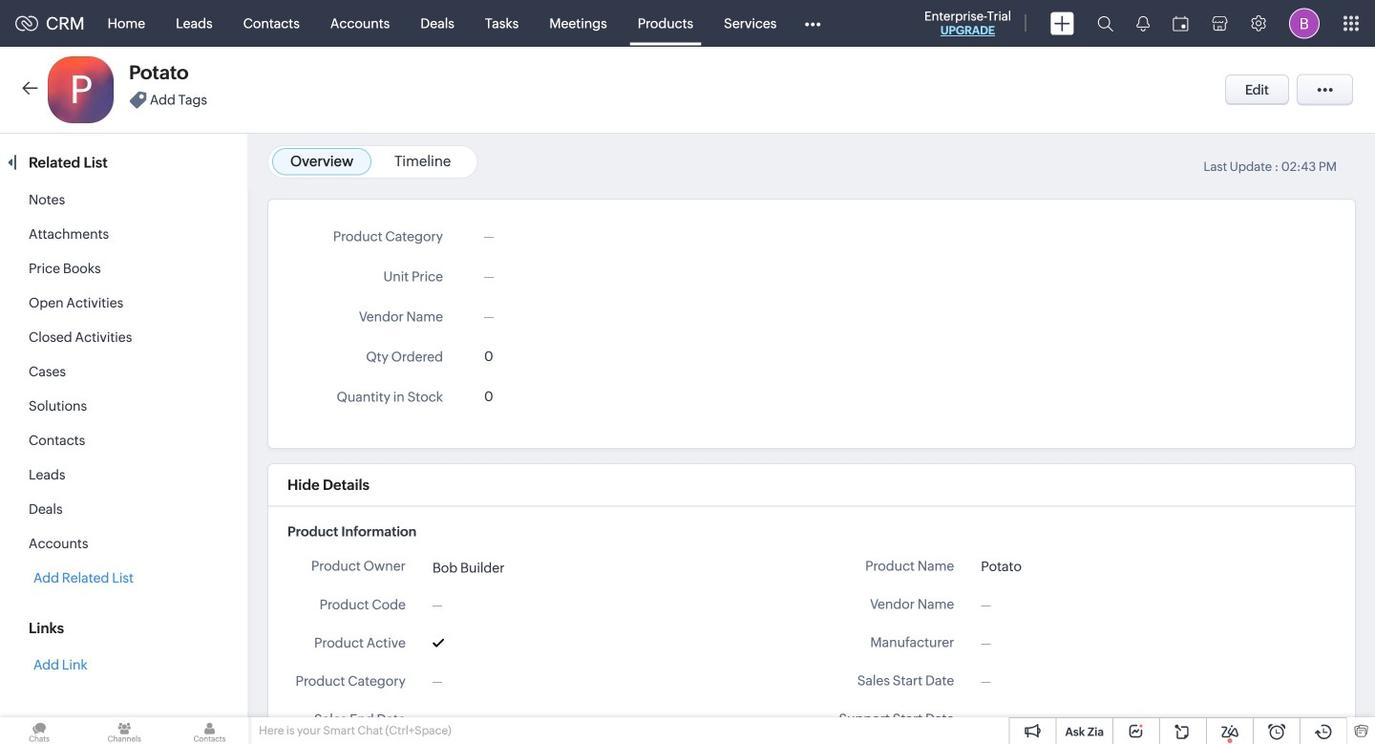 Task type: vqa. For each thing, say whether or not it's contained in the screenshot.
Search Applications text field
no



Task type: describe. For each thing, give the bounding box(es) containing it.
calendar image
[[1173, 16, 1190, 31]]

Other Modules field
[[792, 8, 834, 39]]

search image
[[1098, 15, 1114, 32]]

contacts image
[[170, 718, 249, 744]]

profile element
[[1278, 0, 1332, 46]]

create menu element
[[1040, 0, 1086, 46]]

chats image
[[0, 718, 79, 744]]

signals element
[[1126, 0, 1162, 47]]



Task type: locate. For each thing, give the bounding box(es) containing it.
channels image
[[85, 718, 164, 744]]

signals image
[[1137, 15, 1150, 32]]

logo image
[[15, 16, 38, 31]]

search element
[[1086, 0, 1126, 47]]

profile image
[[1290, 8, 1320, 39]]

create menu image
[[1051, 12, 1075, 35]]



